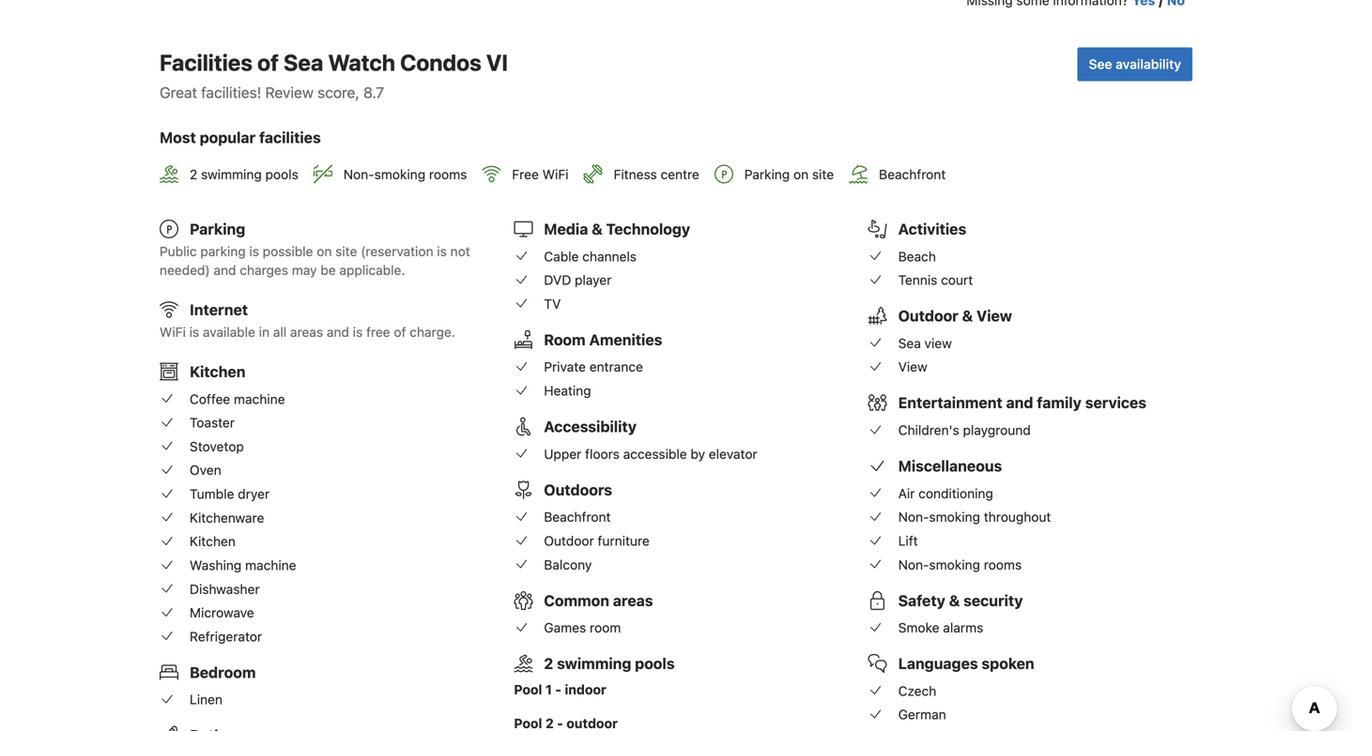 Task type: vqa. For each thing, say whether or not it's contained in the screenshot.
"conditioning"
yes



Task type: describe. For each thing, give the bounding box(es) containing it.
tennis
[[898, 272, 938, 288]]

review
[[265, 84, 314, 102]]

is down internet
[[189, 324, 199, 340]]

be
[[321, 262, 336, 278]]

room amenities
[[544, 331, 662, 349]]

kitchenware
[[190, 510, 264, 526]]

1 horizontal spatial site
[[812, 167, 834, 182]]

1 horizontal spatial pools
[[635, 655, 675, 673]]

facilities
[[160, 49, 253, 76]]

2 vertical spatial and
[[1006, 394, 1034, 412]]

sea inside facilities of sea watch condos vi great facilities! review score, 8.7
[[284, 49, 323, 76]]

microwave
[[190, 605, 254, 621]]

0 vertical spatial on
[[794, 167, 809, 182]]

machine for washing machine
[[245, 558, 296, 573]]

1 vertical spatial beachfront
[[544, 510, 611, 525]]

& for media
[[592, 220, 603, 238]]

2 vertical spatial smoking
[[929, 557, 980, 573]]

charges
[[240, 262, 288, 278]]

0 vertical spatial swimming
[[201, 167, 262, 182]]

dishwasher
[[190, 582, 260, 597]]

needed)
[[160, 262, 210, 278]]

smoke
[[898, 620, 940, 636]]

outdoor for outdoor furniture
[[544, 533, 594, 549]]

parking on site
[[745, 167, 834, 182]]

watch
[[328, 49, 395, 76]]

outdoor for outdoor & view
[[898, 307, 959, 325]]

conditioning
[[919, 486, 994, 501]]

1 vertical spatial and
[[327, 324, 349, 340]]

balcony
[[544, 557, 592, 573]]

washing
[[190, 558, 242, 573]]

non-smoking throughout
[[898, 510, 1051, 525]]

internet
[[190, 301, 248, 319]]

tennis court
[[898, 272, 973, 288]]

free
[[512, 167, 539, 182]]

-
[[555, 682, 562, 698]]

safety
[[898, 592, 946, 610]]

0 horizontal spatial non-smoking rooms
[[344, 167, 467, 182]]

fitness
[[614, 167, 657, 182]]

popular
[[200, 129, 256, 147]]

games
[[544, 620, 586, 636]]

sea view
[[898, 336, 952, 351]]

1 vertical spatial swimming
[[557, 655, 631, 673]]

beach
[[898, 249, 936, 264]]

air
[[898, 486, 915, 501]]

vi
[[486, 49, 508, 76]]

score,
[[318, 84, 360, 102]]

1 vertical spatial non-smoking rooms
[[898, 557, 1022, 573]]

refrigerator
[[190, 629, 262, 645]]

player
[[575, 272, 612, 288]]

see availability button
[[1078, 48, 1193, 81]]

by
[[691, 446, 705, 462]]

linen
[[190, 692, 223, 708]]

media & technology
[[544, 220, 690, 238]]

languages spoken
[[898, 655, 1035, 673]]

facilities!
[[201, 84, 261, 102]]

channels
[[582, 249, 637, 264]]

outdoors
[[544, 481, 612, 499]]

(reservation
[[361, 244, 433, 259]]

smoking for air conditioning
[[929, 510, 980, 525]]

facilities of sea watch condos vi great facilities! review score, 8.7
[[160, 49, 508, 102]]

alarms
[[943, 620, 984, 636]]

0 horizontal spatial 2
[[190, 167, 198, 182]]

1 vertical spatial 2 swimming pools
[[544, 655, 675, 673]]

1 kitchen from the top
[[190, 363, 246, 381]]

outdoor furniture
[[544, 533, 650, 549]]

may
[[292, 262, 317, 278]]

is left not
[[437, 244, 447, 259]]

parking for parking on site
[[745, 167, 790, 182]]

technology
[[606, 220, 690, 238]]

throughout
[[984, 510, 1051, 525]]

applicable.
[[339, 262, 405, 278]]

dryer
[[238, 486, 270, 502]]

is left free
[[353, 324, 363, 340]]

room
[[544, 331, 586, 349]]

free
[[366, 324, 390, 340]]

not
[[450, 244, 470, 259]]

media
[[544, 220, 588, 238]]

charge.
[[410, 324, 455, 340]]

miscellaneous
[[898, 457, 1002, 475]]

accessible
[[623, 446, 687, 462]]

coffee
[[190, 391, 230, 407]]

dvd
[[544, 272, 571, 288]]

air conditioning
[[898, 486, 994, 501]]

elevator
[[709, 446, 758, 462]]

common areas
[[544, 592, 653, 610]]

playground
[[963, 423, 1031, 438]]

tv
[[544, 296, 561, 312]]

accessibility
[[544, 418, 637, 436]]

activities
[[898, 220, 967, 238]]

entertainment and family services
[[898, 394, 1147, 412]]



Task type: locate. For each thing, give the bounding box(es) containing it.
0 horizontal spatial outdoor
[[544, 533, 594, 549]]

2 up 1
[[544, 655, 553, 673]]

heating
[[544, 383, 591, 399]]

most
[[160, 129, 196, 147]]

of right free
[[394, 324, 406, 340]]

1 vertical spatial smoking
[[929, 510, 980, 525]]

non-
[[344, 167, 374, 182], [898, 510, 929, 525], [898, 557, 929, 573]]

1 horizontal spatial &
[[949, 592, 960, 610]]

0 horizontal spatial &
[[592, 220, 603, 238]]

court
[[941, 272, 973, 288]]

children's
[[898, 423, 960, 438]]

free wifi
[[512, 167, 569, 182]]

1 horizontal spatial and
[[327, 324, 349, 340]]

0 horizontal spatial sea
[[284, 49, 323, 76]]

0 horizontal spatial wifi
[[160, 324, 186, 340]]

0 horizontal spatial areas
[[290, 324, 323, 340]]

non- for 2 swimming pools
[[344, 167, 374, 182]]

room
[[590, 620, 621, 636]]

2 down most
[[190, 167, 198, 182]]

czech
[[898, 684, 937, 699]]

wifi left available
[[160, 324, 186, 340]]

parking up parking
[[190, 220, 245, 238]]

private
[[544, 359, 586, 375]]

1 vertical spatial view
[[898, 359, 928, 375]]

areas
[[290, 324, 323, 340], [613, 592, 653, 610]]

sea up 'review'
[[284, 49, 323, 76]]

1 horizontal spatial parking
[[745, 167, 790, 182]]

2 vertical spatial non-
[[898, 557, 929, 573]]

in
[[259, 324, 270, 340]]

non- for air conditioning
[[898, 510, 929, 525]]

condos
[[400, 49, 482, 76]]

stovetop
[[190, 439, 244, 454]]

pools down common areas
[[635, 655, 675, 673]]

1
[[546, 682, 552, 698]]

on inside public parking is possible on site (reservation is not needed) and charges may be applicable.
[[317, 244, 332, 259]]

washing machine
[[190, 558, 296, 573]]

2
[[190, 167, 198, 182], [544, 655, 553, 673]]

cable channels
[[544, 249, 637, 264]]

see
[[1089, 56, 1112, 72]]

1 horizontal spatial 2 swimming pools
[[544, 655, 675, 673]]

2 swimming pools up indoor
[[544, 655, 675, 673]]

2 horizontal spatial &
[[962, 307, 973, 325]]

on
[[794, 167, 809, 182], [317, 244, 332, 259]]

0 horizontal spatial view
[[898, 359, 928, 375]]

1 horizontal spatial beachfront
[[879, 167, 946, 182]]

parking right centre
[[745, 167, 790, 182]]

parking
[[200, 244, 246, 259]]

1 vertical spatial pools
[[635, 655, 675, 673]]

pool
[[514, 682, 542, 698]]

swimming down popular
[[201, 167, 262, 182]]

smoking down conditioning
[[929, 510, 980, 525]]

entertainment
[[898, 394, 1003, 412]]

1 horizontal spatial non-smoking rooms
[[898, 557, 1022, 573]]

0 vertical spatial beachfront
[[879, 167, 946, 182]]

machine for coffee machine
[[234, 391, 285, 407]]

and down parking
[[214, 262, 236, 278]]

1 vertical spatial machine
[[245, 558, 296, 573]]

1 horizontal spatial rooms
[[984, 557, 1022, 573]]

non-smoking rooms
[[344, 167, 467, 182], [898, 557, 1022, 573]]

non-smoking rooms up safety & security
[[898, 557, 1022, 573]]

dvd player
[[544, 272, 612, 288]]

of
[[257, 49, 279, 76], [394, 324, 406, 340]]

toaster
[[190, 415, 235, 431]]

availability
[[1116, 56, 1181, 72]]

0 vertical spatial machine
[[234, 391, 285, 407]]

0 vertical spatial sea
[[284, 49, 323, 76]]

2 swimming pools down the 'most popular facilities'
[[190, 167, 298, 182]]

1 vertical spatial 2
[[544, 655, 553, 673]]

entrance
[[590, 359, 643, 375]]

0 vertical spatial wifi
[[543, 167, 569, 182]]

parking
[[745, 167, 790, 182], [190, 220, 245, 238]]

bedroom
[[190, 664, 256, 682]]

rooms left free
[[429, 167, 467, 182]]

is up charges
[[249, 244, 259, 259]]

indoor
[[565, 682, 607, 698]]

0 vertical spatial rooms
[[429, 167, 467, 182]]

1 vertical spatial outdoor
[[544, 533, 594, 549]]

languages
[[898, 655, 978, 673]]

and inside public parking is possible on site (reservation is not needed) and charges may be applicable.
[[214, 262, 236, 278]]

0 vertical spatial 2
[[190, 167, 198, 182]]

machine up the dishwasher
[[245, 558, 296, 573]]

1 vertical spatial site
[[335, 244, 357, 259]]

1 vertical spatial non-
[[898, 510, 929, 525]]

1 horizontal spatial view
[[977, 307, 1012, 325]]

spoken
[[982, 655, 1035, 673]]

0 horizontal spatial parking
[[190, 220, 245, 238]]

0 vertical spatial of
[[257, 49, 279, 76]]

amenities
[[589, 331, 662, 349]]

0 vertical spatial non-
[[344, 167, 374, 182]]

1 vertical spatial of
[[394, 324, 406, 340]]

family
[[1037, 394, 1082, 412]]

and up playground
[[1006, 394, 1034, 412]]

0 horizontal spatial and
[[214, 262, 236, 278]]

0 horizontal spatial swimming
[[201, 167, 262, 182]]

kitchen up 'washing' on the bottom of the page
[[190, 534, 236, 550]]

& up "alarms"
[[949, 592, 960, 610]]

site
[[812, 167, 834, 182], [335, 244, 357, 259]]

german
[[898, 707, 946, 723]]

kitchen up 'coffee'
[[190, 363, 246, 381]]

0 horizontal spatial of
[[257, 49, 279, 76]]

1 vertical spatial kitchen
[[190, 534, 236, 550]]

0 vertical spatial 2 swimming pools
[[190, 167, 298, 182]]

0 vertical spatial and
[[214, 262, 236, 278]]

floors
[[585, 446, 620, 462]]

furniture
[[598, 533, 650, 549]]

1 horizontal spatial on
[[794, 167, 809, 182]]

1 vertical spatial areas
[[613, 592, 653, 610]]

non-smoking rooms up (reservation at the top left of the page
[[344, 167, 467, 182]]

common
[[544, 592, 610, 610]]

& up cable channels
[[592, 220, 603, 238]]

2 horizontal spatial and
[[1006, 394, 1034, 412]]

2 vertical spatial &
[[949, 592, 960, 610]]

1 vertical spatial &
[[962, 307, 973, 325]]

beachfront up activities
[[879, 167, 946, 182]]

1 horizontal spatial wifi
[[543, 167, 569, 182]]

site inside public parking is possible on site (reservation is not needed) and charges may be applicable.
[[335, 244, 357, 259]]

rooms
[[429, 167, 467, 182], [984, 557, 1022, 573]]

smoke alarms
[[898, 620, 984, 636]]

beachfront down the outdoors
[[544, 510, 611, 525]]

services
[[1085, 394, 1147, 412]]

1 horizontal spatial outdoor
[[898, 307, 959, 325]]

swimming up indoor
[[557, 655, 631, 673]]

& down court
[[962, 307, 973, 325]]

and left free
[[327, 324, 349, 340]]

1 horizontal spatial 2
[[544, 655, 553, 673]]

1 vertical spatial parking
[[190, 220, 245, 238]]

0 horizontal spatial 2 swimming pools
[[190, 167, 298, 182]]

2 kitchen from the top
[[190, 534, 236, 550]]

safety & security
[[898, 592, 1023, 610]]

1 vertical spatial sea
[[898, 336, 921, 351]]

possible
[[263, 244, 313, 259]]

non- down lift on the right bottom of page
[[898, 557, 929, 573]]

view
[[925, 336, 952, 351]]

of up 'review'
[[257, 49, 279, 76]]

most popular facilities
[[160, 129, 321, 147]]

is
[[249, 244, 259, 259], [437, 244, 447, 259], [189, 324, 199, 340], [353, 324, 363, 340]]

non- down '8.7'
[[344, 167, 374, 182]]

coffee machine
[[190, 391, 285, 407]]

outdoor & view
[[898, 307, 1012, 325]]

1 horizontal spatial swimming
[[557, 655, 631, 673]]

tumble
[[190, 486, 234, 502]]

1 horizontal spatial sea
[[898, 336, 921, 351]]

public
[[160, 244, 197, 259]]

upper
[[544, 446, 582, 462]]

outdoor up balcony
[[544, 533, 594, 549]]

0 horizontal spatial site
[[335, 244, 357, 259]]

games room
[[544, 620, 621, 636]]

machine
[[234, 391, 285, 407], [245, 558, 296, 573]]

1 vertical spatial rooms
[[984, 557, 1022, 573]]

wifi right free
[[543, 167, 569, 182]]

1 horizontal spatial of
[[394, 324, 406, 340]]

outdoor up sea view
[[898, 307, 959, 325]]

non- up lift on the right bottom of page
[[898, 510, 929, 525]]

0 vertical spatial kitchen
[[190, 363, 246, 381]]

0 vertical spatial pools
[[265, 167, 298, 182]]

cable
[[544, 249, 579, 264]]

all
[[273, 324, 287, 340]]

0 vertical spatial outdoor
[[898, 307, 959, 325]]

available
[[203, 324, 255, 340]]

areas right all
[[290, 324, 323, 340]]

view
[[977, 307, 1012, 325], [898, 359, 928, 375]]

0 vertical spatial site
[[812, 167, 834, 182]]

machine right 'coffee'
[[234, 391, 285, 407]]

wifi is available in all areas and is free of charge.
[[160, 324, 455, 340]]

facilities
[[259, 129, 321, 147]]

0 horizontal spatial rooms
[[429, 167, 467, 182]]

of inside facilities of sea watch condos vi great facilities! review score, 8.7
[[257, 49, 279, 76]]

0 vertical spatial view
[[977, 307, 1012, 325]]

smoking up (reservation at the top left of the page
[[374, 167, 426, 182]]

pool 1 - indoor
[[514, 682, 607, 698]]

smoking for 2 swimming pools
[[374, 167, 426, 182]]

public parking is possible on site (reservation is not needed) and charges may be applicable.
[[160, 244, 470, 278]]

tumble dryer
[[190, 486, 270, 502]]

0 vertical spatial non-smoking rooms
[[344, 167, 467, 182]]

8.7
[[363, 84, 384, 102]]

parking for parking
[[190, 220, 245, 238]]

0 horizontal spatial beachfront
[[544, 510, 611, 525]]

& for safety
[[949, 592, 960, 610]]

rooms up security
[[984, 557, 1022, 573]]

1 vertical spatial wifi
[[160, 324, 186, 340]]

0 vertical spatial parking
[[745, 167, 790, 182]]

0 horizontal spatial pools
[[265, 167, 298, 182]]

0 vertical spatial smoking
[[374, 167, 426, 182]]

2 swimming pools
[[190, 167, 298, 182], [544, 655, 675, 673]]

0 vertical spatial &
[[592, 220, 603, 238]]

sea left the view
[[898, 336, 921, 351]]

1 vertical spatial on
[[317, 244, 332, 259]]

pools down facilities
[[265, 167, 298, 182]]

& for outdoor
[[962, 307, 973, 325]]

areas up room
[[613, 592, 653, 610]]

1 horizontal spatial areas
[[613, 592, 653, 610]]

0 vertical spatial areas
[[290, 324, 323, 340]]

0 horizontal spatial on
[[317, 244, 332, 259]]

fitness centre
[[614, 167, 700, 182]]

smoking up safety & security
[[929, 557, 980, 573]]

smoking
[[374, 167, 426, 182], [929, 510, 980, 525], [929, 557, 980, 573]]



